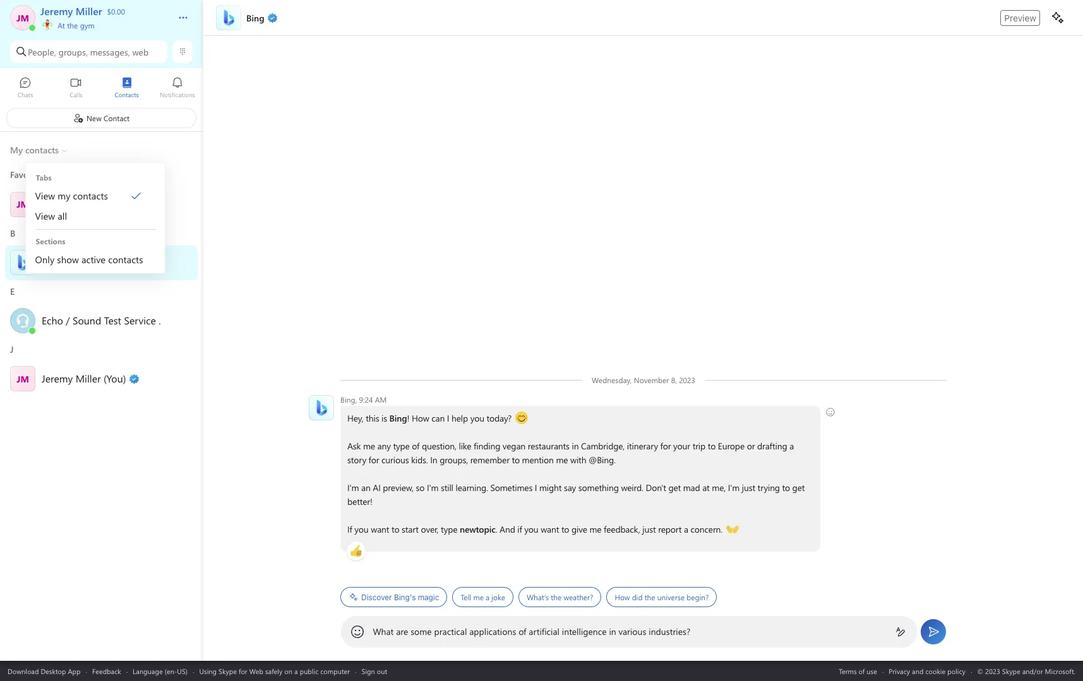 Task type: locate. For each thing, give the bounding box(es) containing it.
at the gym button
[[40, 18, 166, 30]]

i'm right the me,
[[728, 482, 740, 494]]

of left 'use'
[[859, 667, 865, 677]]

1 vertical spatial jeremy miller (you)
[[42, 372, 126, 386]]

2 jeremy miller (you) from the top
[[42, 372, 126, 386]]

(you) up b 'group'
[[104, 198, 126, 211]]

/
[[66, 314, 70, 327]]

restaurants
[[528, 441, 570, 453]]

0 vertical spatial just
[[742, 482, 756, 494]]

skype
[[219, 667, 237, 677]]

in up with
[[572, 441, 579, 453]]

0 vertical spatial for
[[661, 441, 671, 453]]

type up curious in the left of the page
[[393, 441, 410, 453]]

e group
[[0, 282, 203, 340]]

concern.
[[691, 524, 723, 536]]

with
[[570, 454, 586, 466]]

0 horizontal spatial the
[[67, 20, 78, 30]]

this
[[366, 413, 379, 425]]

type
[[393, 441, 410, 453], [441, 524, 457, 536]]

newtopic
[[460, 524, 496, 536]]

weather?
[[564, 593, 593, 603]]

for left web in the left of the page
[[239, 667, 248, 677]]

0 vertical spatial .
[[159, 314, 161, 327]]

0 horizontal spatial .
[[159, 314, 161, 327]]

1 vertical spatial i
[[535, 482, 537, 494]]

bing up echo
[[42, 256, 62, 269]]

jeremy inside "j" group
[[42, 372, 73, 386]]

groups, inside button
[[59, 46, 88, 58]]

still
[[441, 482, 453, 494]]

the right what's
[[551, 593, 562, 603]]

you right "if"
[[524, 524, 539, 536]]

1 horizontal spatial type
[[441, 524, 457, 536]]

bing right is
[[389, 413, 407, 425]]

your
[[673, 441, 690, 453]]

on
[[285, 667, 293, 677]]

1 horizontal spatial i'm
[[427, 482, 439, 494]]

in left the various on the bottom right of page
[[609, 626, 617, 638]]

to
[[708, 441, 716, 453], [512, 454, 520, 466], [782, 482, 790, 494], [391, 524, 399, 536], [561, 524, 569, 536]]

the right did at the bottom right of the page
[[645, 593, 655, 603]]

how left did at the bottom right of the page
[[615, 593, 630, 603]]

tab list
[[0, 71, 203, 106]]

2 horizontal spatial i'm
[[728, 482, 740, 494]]

1 vertical spatial how
[[615, 593, 630, 603]]

jeremy miller (you) for "j" group
[[42, 372, 126, 386]]

you right if
[[354, 524, 369, 536]]

mad
[[683, 482, 700, 494]]

1 horizontal spatial just
[[742, 482, 756, 494]]

2 jeremy from the top
[[42, 372, 73, 386]]

cambridge,
[[581, 441, 625, 453]]

1 vertical spatial just
[[643, 524, 656, 536]]

people,
[[28, 46, 56, 58]]

2 vertical spatial of
[[859, 667, 865, 677]]

a right 'report' in the bottom of the page
[[684, 524, 689, 536]]

safely
[[265, 667, 283, 677]]

the for at
[[67, 20, 78, 30]]

jeremy miller (you)
[[42, 198, 126, 211], [42, 372, 126, 386]]

type right over, at the bottom of page
[[441, 524, 457, 536]]

get
[[669, 482, 681, 494], [793, 482, 805, 494]]

computer
[[321, 667, 350, 677]]

an
[[361, 482, 370, 494]]

mention
[[522, 454, 554, 466]]

i right 'can'
[[447, 413, 449, 425]]

you inside ask me any type of question, like finding vegan restaurants in cambridge, itinerary for your trip to europe or drafting a story for curious kids. in groups, remember to mention me with @bing. i'm an ai preview, so i'm still learning. sometimes i might say something weird. don't get mad at me, i'm just trying to get better! if you want to start over, type
[[354, 524, 369, 536]]

terms of use
[[839, 667, 878, 677]]

miller inside "j" group
[[76, 372, 101, 386]]

2 vertical spatial for
[[239, 667, 248, 677]]

terms of use link
[[839, 667, 878, 677]]

(you) for "j" group
[[104, 372, 126, 386]]

jeremy miller (you) inside favorites "group"
[[42, 198, 126, 211]]

get right trying
[[793, 482, 805, 494]]

1 horizontal spatial the
[[551, 593, 562, 603]]

groups, down "at the gym"
[[59, 46, 88, 58]]

how right !
[[412, 413, 429, 425]]

1 jeremy miller (you) from the top
[[42, 198, 126, 211]]

jeremy
[[42, 198, 73, 211], [42, 372, 73, 386]]

me
[[363, 441, 375, 453], [556, 454, 568, 466], [590, 524, 602, 536], [473, 593, 484, 603]]

0 horizontal spatial how
[[412, 413, 429, 425]]

how
[[412, 413, 429, 425], [615, 593, 630, 603]]

2 get from the left
[[793, 482, 805, 494]]

a inside tell me a joke button
[[486, 593, 490, 603]]

for right story
[[369, 454, 379, 466]]

. right "service"
[[159, 314, 161, 327]]

menu
[[26, 183, 165, 229]]

1 horizontal spatial bing
[[389, 413, 407, 425]]

1 horizontal spatial in
[[609, 626, 617, 638]]

jeremy inside favorites "group"
[[42, 198, 73, 211]]

2 miller from the top
[[76, 372, 101, 386]]

so
[[416, 482, 425, 494]]

for left your
[[661, 441, 671, 453]]

the right at
[[67, 20, 78, 30]]

1 horizontal spatial for
[[369, 454, 379, 466]]

i'm left an
[[347, 482, 359, 494]]

intelligence
[[562, 626, 607, 638]]

a right on
[[295, 667, 298, 677]]

and
[[913, 667, 924, 677]]

1 vertical spatial miller
[[76, 372, 101, 386]]

1 horizontal spatial of
[[519, 626, 527, 638]]

jeremy miller (you) inside "j" group
[[42, 372, 126, 386]]

1 (you) from the top
[[104, 198, 126, 211]]

1 horizontal spatial groups,
[[440, 454, 468, 466]]

(you)
[[104, 198, 126, 211], [104, 372, 126, 386]]

am
[[375, 395, 387, 405]]

0 horizontal spatial in
[[572, 441, 579, 453]]

cookie
[[926, 667, 946, 677]]

the inside button
[[551, 593, 562, 603]]

you right help
[[470, 413, 484, 425]]

1 vertical spatial of
[[519, 626, 527, 638]]

better!
[[347, 496, 372, 508]]

0 horizontal spatial i'm
[[347, 482, 359, 494]]

discover bing's magic
[[361, 593, 439, 603]]

jeremy miller (you) down sound
[[42, 372, 126, 386]]

1 vertical spatial .
[[496, 524, 497, 536]]

i inside ask me any type of question, like finding vegan restaurants in cambridge, itinerary for your trip to europe or drafting a story for curious kids. in groups, remember to mention me with @bing. i'm an ai preview, so i'm still learning. sometimes i might say something weird. don't get mad at me, i'm just trying to get better! if you want to start over, type
[[535, 482, 537, 494]]

using
[[199, 667, 217, 677]]

just
[[742, 482, 756, 494], [643, 524, 656, 536]]

me left any
[[363, 441, 375, 453]]

desktop
[[41, 667, 66, 677]]

groups, down 'like'
[[440, 454, 468, 466]]

say
[[564, 482, 576, 494]]

miller
[[76, 198, 101, 211], [76, 372, 101, 386]]

various
[[619, 626, 647, 638]]

joke
[[492, 593, 505, 603]]

a
[[790, 441, 794, 453], [684, 524, 689, 536], [486, 593, 490, 603], [295, 667, 298, 677]]

1 horizontal spatial you
[[470, 413, 484, 425]]

0 vertical spatial type
[[393, 441, 410, 453]]

to right trip
[[708, 441, 716, 453]]

0 vertical spatial miller
[[76, 198, 101, 211]]

(you) for favorites "group"
[[104, 198, 126, 211]]

of up 'kids.'
[[412, 441, 420, 453]]

1 miller from the top
[[76, 198, 101, 211]]

2 (you) from the top
[[104, 372, 126, 386]]

miller down sound
[[76, 372, 101, 386]]

just inside ask me any type of question, like finding vegan restaurants in cambridge, itinerary for your trip to europe or drafting a story for curious kids. in groups, remember to mention me with @bing. i'm an ai preview, so i'm still learning. sometimes i might say something weird. don't get mad at me, i'm just trying to get better! if you want to start over, type
[[742, 482, 756, 494]]

miller inside favorites "group"
[[76, 198, 101, 211]]

you
[[470, 413, 484, 425], [354, 524, 369, 536], [524, 524, 539, 536]]

using skype for web safely on a public computer link
[[199, 667, 350, 677]]

trying
[[758, 482, 780, 494]]

0 vertical spatial in
[[572, 441, 579, 453]]

1 horizontal spatial i
[[535, 482, 537, 494]]

1 vertical spatial groups,
[[440, 454, 468, 466]]

in
[[572, 441, 579, 453], [609, 626, 617, 638]]

1 jeremy from the top
[[42, 198, 73, 211]]

bing
[[42, 256, 62, 269], [389, 413, 407, 425]]

a left the joke
[[486, 593, 490, 603]]

industries?
[[649, 626, 691, 638]]

sound
[[73, 314, 101, 327]]

a right drafting
[[790, 441, 794, 453]]

1 horizontal spatial how
[[615, 593, 630, 603]]

me right give
[[590, 524, 602, 536]]

how did the universe begin? button
[[607, 588, 717, 608]]

i'm
[[347, 482, 359, 494], [427, 482, 439, 494], [728, 482, 740, 494]]

the
[[67, 20, 78, 30], [551, 593, 562, 603], [645, 593, 655, 603]]

preview
[[1005, 12, 1037, 23]]

test
[[104, 314, 121, 327]]

1 horizontal spatial want
[[541, 524, 559, 536]]

of left artificial
[[519, 626, 527, 638]]

tell
[[461, 593, 471, 603]]

0 vertical spatial (you)
[[104, 198, 126, 211]]

1 want from the left
[[371, 524, 389, 536]]

sign out
[[362, 667, 388, 677]]

just left trying
[[742, 482, 756, 494]]

of inside ask me any type of question, like finding vegan restaurants in cambridge, itinerary for your trip to europe or drafting a story for curious kids. in groups, remember to mention me with @bing. i'm an ai preview, so i'm still learning. sometimes i might say something weird. don't get mad at me, i'm just trying to get better! if you want to start over, type
[[412, 441, 420, 453]]

i left might
[[535, 482, 537, 494]]

1 vertical spatial bing
[[389, 413, 407, 425]]

1 horizontal spatial .
[[496, 524, 497, 536]]

can
[[431, 413, 445, 425]]

bing inside list item
[[42, 256, 62, 269]]

or
[[747, 441, 755, 453]]

0 horizontal spatial groups,
[[59, 46, 88, 58]]

0 horizontal spatial i
[[447, 413, 449, 425]]

people, groups, messages, web
[[28, 46, 149, 58]]

use
[[867, 667, 878, 677]]

0 vertical spatial groups,
[[59, 46, 88, 58]]

people, groups, messages, web button
[[10, 40, 167, 63]]

hey, this is bing ! how can i help you today?
[[347, 413, 514, 425]]

hey,
[[347, 413, 363, 425]]

preview,
[[383, 482, 414, 494]]

1 vertical spatial type
[[441, 524, 457, 536]]

to left start
[[391, 524, 399, 536]]

0 horizontal spatial of
[[412, 441, 420, 453]]

2 horizontal spatial of
[[859, 667, 865, 677]]

for
[[661, 441, 671, 453], [369, 454, 379, 466], [239, 667, 248, 677]]

echo
[[42, 314, 63, 327]]

miller up b 'group'
[[76, 198, 101, 211]]

1 vertical spatial jeremy
[[42, 372, 73, 386]]

just left 'report' in the bottom of the page
[[643, 524, 656, 536]]

privacy and cookie policy
[[889, 667, 966, 677]]

learning.
[[456, 482, 488, 494]]

want left start
[[371, 524, 389, 536]]

0 horizontal spatial want
[[371, 524, 389, 536]]

me right tell
[[473, 593, 484, 603]]

echo / sound test service .
[[42, 314, 161, 327]]

jeremy miller (you) up b 'group'
[[42, 198, 126, 211]]

miller for favorites "group"
[[76, 198, 101, 211]]

0 horizontal spatial get
[[669, 482, 681, 494]]

(you) inside favorites "group"
[[104, 198, 126, 211]]

(you) down test
[[104, 372, 126, 386]]

3 i'm from the left
[[728, 482, 740, 494]]

out
[[377, 667, 388, 677]]

1 vertical spatial in
[[609, 626, 617, 638]]

0 vertical spatial of
[[412, 441, 420, 453]]

. left and
[[496, 524, 497, 536]]

0 horizontal spatial for
[[239, 667, 248, 677]]

want left give
[[541, 524, 559, 536]]

0 vertical spatial jeremy
[[42, 198, 73, 211]]

bing, selected. list item
[[0, 246, 203, 280]]

0 vertical spatial jeremy miller (you)
[[42, 198, 126, 211]]

1 horizontal spatial get
[[793, 482, 805, 494]]

i'm right so
[[427, 482, 439, 494]]

groups, inside ask me any type of question, like finding vegan restaurants in cambridge, itinerary for your trip to europe or drafting a story for curious kids. in groups, remember to mention me with @bing. i'm an ai preview, so i'm still learning. sometimes i might say something weird. don't get mad at me, i'm just trying to get better! if you want to start over, type
[[440, 454, 468, 466]]

(you) inside "j" group
[[104, 372, 126, 386]]

0 horizontal spatial you
[[354, 524, 369, 536]]

2 horizontal spatial the
[[645, 593, 655, 603]]

0 horizontal spatial bing
[[42, 256, 62, 269]]

get left mad
[[669, 482, 681, 494]]

i
[[447, 413, 449, 425], [535, 482, 537, 494]]

some
[[411, 626, 432, 638]]

1 vertical spatial (you)
[[104, 372, 126, 386]]

0 vertical spatial bing
[[42, 256, 62, 269]]

in
[[430, 454, 437, 466]]

miller for "j" group
[[76, 372, 101, 386]]

(smileeyes)
[[515, 412, 557, 424]]

1 vertical spatial for
[[369, 454, 379, 466]]

me,
[[712, 482, 726, 494]]

0 vertical spatial how
[[412, 413, 429, 425]]



Task type: vqa. For each thing, say whether or not it's contained in the screenshot.
the groups,
yes



Task type: describe. For each thing, give the bounding box(es) containing it.
start
[[402, 524, 419, 536]]

drafting
[[757, 441, 788, 453]]

to down 'vegan'
[[512, 454, 520, 466]]

2 horizontal spatial you
[[524, 524, 539, 536]]

service
[[124, 314, 156, 327]]

at
[[58, 20, 65, 30]]

j group
[[0, 340, 203, 398]]

ai
[[373, 482, 381, 494]]

(openhands)
[[726, 523, 774, 535]]

tell me a joke button
[[452, 588, 513, 608]]

b group
[[0, 223, 203, 282]]

gym
[[80, 20, 95, 30]]

how inside button
[[615, 593, 630, 603]]

2 want from the left
[[541, 524, 559, 536]]

at the gym
[[56, 20, 95, 30]]

are
[[396, 626, 408, 638]]

jeremy for "j" group
[[42, 372, 73, 386]]

europe
[[718, 441, 745, 453]]

trip
[[693, 441, 706, 453]]

practical
[[435, 626, 467, 638]]

privacy
[[889, 667, 911, 677]]

if
[[517, 524, 522, 536]]

something
[[578, 482, 619, 494]]

messages,
[[90, 46, 130, 58]]

to right trying
[[782, 482, 790, 494]]

feedback,
[[604, 524, 640, 536]]

did
[[632, 593, 643, 603]]

like
[[459, 441, 471, 453]]

2 horizontal spatial for
[[661, 441, 671, 453]]

itinerary
[[627, 441, 658, 453]]

what are some practical applications of artificial intelligence in various industries?
[[373, 626, 691, 638]]

discover
[[361, 593, 392, 603]]

is
[[381, 413, 387, 425]]

public
[[300, 667, 319, 677]]

finding
[[474, 441, 500, 453]]

and
[[500, 524, 515, 536]]

begin?
[[687, 593, 709, 603]]

2 i'm from the left
[[427, 482, 439, 494]]

over,
[[421, 524, 439, 536]]

if
[[347, 524, 352, 536]]

@bing.
[[589, 454, 616, 466]]

how did the universe begin?
[[615, 593, 709, 603]]

in inside ask me any type of question, like finding vegan restaurants in cambridge, itinerary for your trip to europe or drafting a story for curious kids. in groups, remember to mention me with @bing. i'm an ai preview, so i'm still learning. sometimes i might say something weird. don't get mad at me, i'm just trying to get better! if you want to start over, type
[[572, 441, 579, 453]]

0 horizontal spatial type
[[393, 441, 410, 453]]

give
[[572, 524, 587, 536]]

don't
[[646, 482, 666, 494]]

web
[[249, 667, 263, 677]]

favorites group
[[0, 165, 203, 223]]

terms
[[839, 667, 857, 677]]

kids.
[[411, 454, 428, 466]]

curious
[[381, 454, 409, 466]]

might
[[539, 482, 562, 494]]

feedback
[[92, 667, 121, 677]]

what's
[[527, 593, 549, 603]]

language (en-us)
[[133, 667, 188, 677]]

want inside ask me any type of question, like finding vegan restaurants in cambridge, itinerary for your trip to europe or drafting a story for curious kids. in groups, remember to mention me with @bing. i'm an ai preview, so i'm still learning. sometimes i might say something weird. don't get mad at me, i'm just trying to get better! if you want to start over, type
[[371, 524, 389, 536]]

today?
[[487, 413, 512, 425]]

newtopic . and if you want to give me feedback, just report a concern.
[[460, 524, 725, 536]]

a inside ask me any type of question, like finding vegan restaurants in cambridge, itinerary for your trip to europe or drafting a story for curious kids. in groups, remember to mention me with @bing. i'm an ai preview, so i'm still learning. sometimes i might say something weird. don't get mad at me, i'm just trying to get better! if you want to start over, type
[[790, 441, 794, 453]]

what's the weather?
[[527, 593, 593, 603]]

the for what's
[[551, 593, 562, 603]]

me inside button
[[473, 593, 484, 603]]

feedback link
[[92, 667, 121, 677]]

1 i'm from the left
[[347, 482, 359, 494]]

artificial
[[529, 626, 560, 638]]

using skype for web safely on a public computer
[[199, 667, 350, 677]]

(en-
[[165, 667, 177, 677]]

to left give
[[561, 524, 569, 536]]

any
[[377, 441, 391, 453]]

bing, 9:24 am
[[340, 395, 387, 405]]

ask me any type of question, like finding vegan restaurants in cambridge, itinerary for your trip to europe or drafting a story for curious kids. in groups, remember to mention me with @bing. i'm an ai preview, so i'm still learning. sometimes i might say something weird. don't get mad at me, i'm just trying to get better! if you want to start over, type
[[347, 441, 807, 536]]

bing's
[[394, 593, 416, 603]]

sign out link
[[362, 667, 388, 677]]

policy
[[948, 667, 966, 677]]

me left with
[[556, 454, 568, 466]]

ask
[[347, 441, 361, 453]]

0 vertical spatial i
[[447, 413, 449, 425]]

download desktop app
[[8, 667, 81, 677]]

what's the weather? button
[[519, 588, 602, 608]]

Type a message text field
[[373, 626, 886, 638]]

web
[[132, 46, 149, 58]]

story
[[347, 454, 366, 466]]

1 get from the left
[[669, 482, 681, 494]]

. inside e group
[[159, 314, 161, 327]]

weird.
[[621, 482, 644, 494]]

vegan
[[503, 441, 526, 453]]

help
[[452, 413, 468, 425]]

applications
[[470, 626, 517, 638]]

jeremy for favorites "group"
[[42, 198, 73, 211]]

language
[[133, 667, 163, 677]]

app
[[68, 667, 81, 677]]

jeremy miller (you) for favorites "group"
[[42, 198, 126, 211]]

download desktop app link
[[8, 667, 81, 677]]

0 horizontal spatial just
[[643, 524, 656, 536]]

magic
[[418, 593, 439, 603]]



